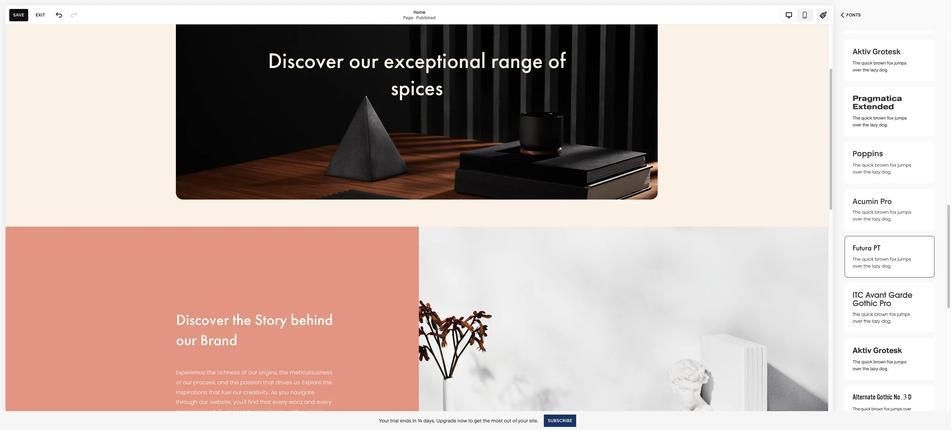 Task type: locate. For each thing, give the bounding box(es) containing it.
8 the from the top
[[853, 407, 860, 413]]

3 the from the top
[[853, 162, 861, 169]]

days.
[[423, 418, 435, 425]]

0 vertical spatial gothic
[[853, 299, 877, 309]]

brown inside futura pt the quick brown fox jumps over the lazy dog.
[[875, 256, 889, 263]]

1 vertical spatial grotesk
[[873, 346, 902, 356]]

4 the from the top
[[853, 209, 861, 216]]

home
[[414, 9, 425, 15]]

the inside pragmatica extended the quick brown fox jumps over the lazy dog.
[[863, 123, 869, 128]]

2 vertical spatial the quick brown fox jumps over the lazy dog.
[[853, 407, 911, 420]]

poppins
[[853, 149, 883, 159]]

acumin
[[853, 196, 878, 207]]

the inside 'acumin pro the quick brown fox jumps over the lazy dog.'
[[853, 209, 861, 216]]

pro right itc
[[880, 299, 891, 309]]

1 the from the top
[[853, 60, 860, 66]]

the quick brown fox jumps over the lazy dog. up 'pragmatica'
[[853, 60, 907, 73]]

upgrade
[[436, 418, 456, 425]]

grotesk
[[873, 47, 901, 56], [873, 346, 902, 356]]

lazy down "poppins"
[[872, 169, 881, 176]]

the quick brown fox jumps over the lazy dog. up alternate gothic no. 3 d
[[853, 360, 907, 372]]

the down "poppins"
[[864, 169, 871, 176]]

subscribe button
[[544, 415, 576, 428]]

over
[[853, 67, 862, 73], [853, 123, 861, 128], [853, 169, 862, 176], [853, 216, 862, 223], [853, 263, 862, 270], [853, 319, 862, 325], [853, 367, 862, 372], [903, 407, 911, 413]]

home page · published
[[403, 9, 436, 20]]

quick inside itc avant garde gothic pro the quick brown fox jumps over the lazy dog.
[[861, 312, 873, 318]]

quick
[[861, 60, 873, 66], [861, 116, 872, 121], [862, 162, 874, 169], [862, 209, 874, 216], [862, 256, 874, 263], [861, 312, 873, 318], [861, 360, 873, 365], [861, 407, 871, 413]]

fonts
[[847, 12, 861, 18]]

0 vertical spatial aktiv
[[853, 47, 871, 56]]

brown
[[874, 60, 886, 66], [874, 116, 886, 121], [875, 162, 889, 169], [875, 209, 889, 216], [875, 256, 889, 263], [875, 312, 888, 318], [874, 360, 886, 365], [872, 407, 883, 413]]

over inside futura pt the quick brown fox jumps over the lazy dog.
[[853, 263, 862, 270]]

trial
[[390, 418, 399, 425]]

6 the from the top
[[853, 312, 860, 318]]

avant
[[866, 291, 886, 301]]

the up alternate
[[863, 367, 869, 372]]

gothic
[[853, 299, 877, 309], [877, 394, 893, 403]]

the
[[863, 67, 869, 73], [863, 123, 869, 128], [864, 169, 871, 176], [864, 216, 871, 223], [864, 263, 871, 270], [864, 319, 871, 325], [863, 367, 869, 372], [853, 413, 859, 420], [483, 418, 490, 425]]

acumin pro the quick brown fox jumps over the lazy dog.
[[853, 196, 911, 223]]

·
[[414, 15, 415, 20]]

fox inside pragmatica extended the quick brown fox jumps over the lazy dog.
[[887, 116, 893, 121]]

2 aktiv from the top
[[853, 346, 872, 356]]

0 vertical spatial the quick brown fox jumps over the lazy dog.
[[853, 60, 907, 73]]

futura pt the quick brown fox jumps over the lazy dog.
[[853, 243, 911, 270]]

1 vertical spatial the quick brown fox jumps over the lazy dog.
[[853, 360, 907, 372]]

get
[[474, 418, 482, 425]]

exit
[[36, 12, 45, 17]]

ends
[[400, 418, 411, 425]]

lazy
[[870, 67, 878, 73], [870, 123, 878, 128], [872, 169, 881, 176], [872, 216, 881, 223], [872, 263, 881, 270], [872, 319, 880, 325], [870, 367, 878, 372], [860, 413, 867, 420]]

1 vertical spatial aktiv
[[853, 346, 872, 356]]

lazy inside 'acumin pro the quick brown fox jumps over the lazy dog.'
[[872, 216, 881, 223]]

jumps inside 'acumin pro the quick brown fox jumps over the lazy dog.'
[[898, 209, 911, 216]]

0 vertical spatial pro
[[880, 196, 892, 207]]

lazy inside pragmatica extended the quick brown fox jumps over the lazy dog.
[[870, 123, 878, 128]]

quick inside pragmatica extended the quick brown fox jumps over the lazy dog.
[[861, 116, 872, 121]]

the down alternate
[[853, 413, 859, 420]]

fox
[[887, 60, 893, 66], [887, 116, 893, 121], [890, 162, 896, 169], [890, 209, 896, 216], [890, 256, 896, 263], [890, 312, 896, 318], [887, 360, 893, 365], [884, 407, 890, 413]]

aktiv
[[853, 47, 871, 56], [853, 346, 872, 356]]

save
[[13, 12, 24, 17]]

0 vertical spatial aktiv grotesk
[[853, 47, 901, 56]]

over inside 'acumin pro the quick brown fox jumps over the lazy dog.'
[[853, 216, 862, 223]]

0 vertical spatial grotesk
[[873, 47, 901, 56]]

pro right acumin
[[880, 196, 892, 207]]

over inside pragmatica extended the quick brown fox jumps over the lazy dog.
[[853, 123, 861, 128]]

the inside pragmatica extended the quick brown fox jumps over the lazy dog.
[[853, 116, 860, 121]]

poppins the quick brown fox jumps over the lazy dog.
[[853, 149, 911, 176]]

1 aktiv grotesk from the top
[[853, 47, 901, 56]]

alternate gothic no. 3 d
[[853, 394, 912, 403]]

dog.
[[879, 67, 888, 73], [879, 123, 888, 128], [882, 169, 892, 176], [882, 216, 892, 223], [882, 263, 892, 270], [881, 319, 892, 325], [879, 367, 888, 372], [868, 413, 876, 420]]

1 vertical spatial pro
[[880, 299, 891, 309]]

tab list
[[781, 9, 813, 20]]

the down acumin
[[864, 216, 871, 223]]

the quick brown fox jumps over the lazy dog. down alternate gothic no. 3 d
[[853, 407, 911, 420]]

the down futura
[[864, 263, 871, 270]]

1 vertical spatial gothic
[[877, 394, 893, 403]]

5 the from the top
[[853, 256, 861, 263]]

itc
[[853, 291, 864, 301]]

1 vertical spatial aktiv grotesk
[[853, 346, 902, 356]]

over inside itc avant garde gothic pro the quick brown fox jumps over the lazy dog.
[[853, 319, 862, 325]]

the inside futura pt the quick brown fox jumps over the lazy dog.
[[853, 256, 861, 263]]

of
[[513, 418, 517, 425]]

the quick brown fox jumps over the lazy dog.
[[853, 60, 907, 73], [853, 360, 907, 372], [853, 407, 911, 420]]

brown inside 'acumin pro the quick brown fox jumps over the lazy dog.'
[[875, 209, 889, 216]]

subscribe
[[548, 419, 572, 424]]

lazy down pt
[[872, 263, 881, 270]]

quick inside futura pt the quick brown fox jumps over the lazy dog.
[[862, 256, 874, 263]]

jumps inside poppins the quick brown fox jumps over the lazy dog.
[[898, 162, 911, 169]]

dog. inside 'acumin pro the quick brown fox jumps over the lazy dog.'
[[882, 216, 892, 223]]

the down avant
[[864, 319, 871, 325]]

fox inside 'acumin pro the quick brown fox jumps over the lazy dog.'
[[890, 209, 896, 216]]

pro
[[880, 196, 892, 207], [880, 299, 891, 309]]

dog. inside poppins the quick brown fox jumps over the lazy dog.
[[882, 169, 892, 176]]

the down the extended on the right of page
[[863, 123, 869, 128]]

lazy down the extended on the right of page
[[870, 123, 878, 128]]

1 the quick brown fox jumps over the lazy dog. from the top
[[853, 60, 907, 73]]

jumps
[[894, 60, 907, 66], [895, 116, 907, 121], [898, 162, 911, 169], [898, 209, 911, 216], [898, 256, 911, 263], [897, 312, 910, 318], [894, 360, 907, 365], [891, 407, 902, 413]]

lazy down avant
[[872, 319, 880, 325]]

jumps inside itc avant garde gothic pro the quick brown fox jumps over the lazy dog.
[[897, 312, 910, 318]]

the
[[853, 60, 860, 66], [853, 116, 860, 121], [853, 162, 861, 169], [853, 209, 861, 216], [853, 256, 861, 263], [853, 312, 860, 318], [853, 360, 860, 365], [853, 407, 860, 413]]

the inside itc avant garde gothic pro the quick brown fox jumps over the lazy dog.
[[853, 312, 860, 318]]

dog. inside itc avant garde gothic pro the quick brown fox jumps over the lazy dog.
[[881, 319, 892, 325]]

aktiv grotesk
[[853, 47, 901, 56], [853, 346, 902, 356]]

published
[[416, 15, 436, 20]]

lazy inside poppins the quick brown fox jumps over the lazy dog.
[[872, 169, 881, 176]]

2 the from the top
[[853, 116, 860, 121]]

lazy down acumin
[[872, 216, 881, 223]]

the inside poppins the quick brown fox jumps over the lazy dog.
[[864, 169, 871, 176]]



Task type: describe. For each thing, give the bounding box(es) containing it.
14
[[418, 418, 422, 425]]

lazy up 'pragmatica'
[[870, 67, 878, 73]]

2 aktiv grotesk from the top
[[853, 346, 902, 356]]

lazy inside futura pt the quick brown fox jumps over the lazy dog.
[[872, 263, 881, 270]]

1 aktiv from the top
[[853, 47, 871, 56]]

most
[[491, 418, 503, 425]]

over inside poppins the quick brown fox jumps over the lazy dog.
[[853, 169, 862, 176]]

itc avant garde gothic pro the quick brown fox jumps over the lazy dog.
[[853, 291, 913, 325]]

the right get
[[483, 418, 490, 425]]

pragmatica extended the quick brown fox jumps over the lazy dog.
[[853, 94, 907, 128]]

the inside poppins the quick brown fox jumps over the lazy dog.
[[853, 162, 861, 169]]

the inside 'acumin pro the quick brown fox jumps over the lazy dog.'
[[864, 216, 871, 223]]

brown inside itc avant garde gothic pro the quick brown fox jumps over the lazy dog.
[[875, 312, 888, 318]]

your
[[518, 418, 528, 425]]

pragmatica
[[853, 94, 902, 104]]

out
[[504, 418, 511, 425]]

dog. inside pragmatica extended the quick brown fox jumps over the lazy dog.
[[879, 123, 888, 128]]

pt
[[874, 243, 880, 253]]

d
[[908, 394, 912, 403]]

futura
[[853, 243, 872, 253]]

quick inside 'acumin pro the quick brown fox jumps over the lazy dog.'
[[862, 209, 874, 216]]

fox inside futura pt the quick brown fox jumps over the lazy dog.
[[890, 256, 896, 263]]

pro inside 'acumin pro the quick brown fox jumps over the lazy dog.'
[[880, 196, 892, 207]]

2 the quick brown fox jumps over the lazy dog. from the top
[[853, 360, 907, 372]]

gothic inside itc avant garde gothic pro the quick brown fox jumps over the lazy dog.
[[853, 299, 877, 309]]

your
[[379, 418, 389, 425]]

3
[[903, 394, 907, 403]]

fox inside itc avant garde gothic pro the quick brown fox jumps over the lazy dog.
[[890, 312, 896, 318]]

to
[[468, 418, 473, 425]]

garde
[[889, 291, 913, 301]]

the inside futura pt the quick brown fox jumps over the lazy dog.
[[864, 263, 871, 270]]

brown inside pragmatica extended the quick brown fox jumps over the lazy dog.
[[874, 116, 886, 121]]

jumps inside futura pt the quick brown fox jumps over the lazy dog.
[[898, 256, 911, 263]]

fonts button
[[833, 8, 869, 23]]

the inside itc avant garde gothic pro the quick brown fox jumps over the lazy dog.
[[864, 319, 871, 325]]

lazy down alternate
[[860, 413, 867, 420]]

exit button
[[32, 9, 49, 21]]

lazy up alternate gothic no. 3 d
[[870, 367, 878, 372]]

lazy inside itc avant garde gothic pro the quick brown fox jumps over the lazy dog.
[[872, 319, 880, 325]]

page
[[403, 15, 413, 20]]

quick inside poppins the quick brown fox jumps over the lazy dog.
[[862, 162, 874, 169]]

pro inside itc avant garde gothic pro the quick brown fox jumps over the lazy dog.
[[880, 299, 891, 309]]

in
[[412, 418, 416, 425]]

alternate
[[853, 394, 876, 403]]

extended
[[853, 102, 894, 112]]

save button
[[9, 9, 28, 21]]

fox inside poppins the quick brown fox jumps over the lazy dog.
[[890, 162, 896, 169]]

now
[[458, 418, 467, 425]]

the up 'pragmatica'
[[863, 67, 869, 73]]

7 the from the top
[[853, 360, 860, 365]]

no.
[[894, 394, 902, 403]]

site.
[[529, 418, 538, 425]]

dog. inside futura pt the quick brown fox jumps over the lazy dog.
[[882, 263, 892, 270]]

your trial ends in 14 days. upgrade now to get the most out of your site.
[[379, 418, 538, 425]]

brown inside poppins the quick brown fox jumps over the lazy dog.
[[875, 162, 889, 169]]

3 the quick brown fox jumps over the lazy dog. from the top
[[853, 407, 911, 420]]

jumps inside pragmatica extended the quick brown fox jumps over the lazy dog.
[[895, 116, 907, 121]]



Task type: vqa. For each thing, say whether or not it's contained in the screenshot.
jumps inside the Pragmatica Extended The quick brown fox jumps over the lazy dog.
yes



